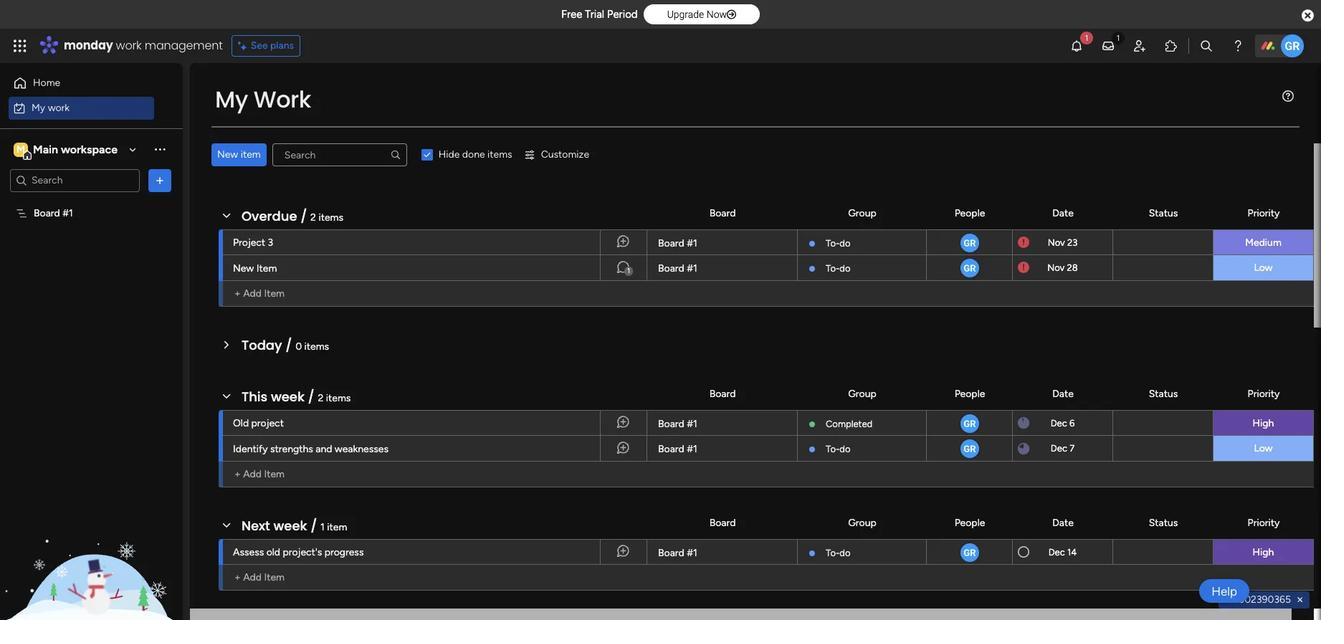 Task type: locate. For each thing, give the bounding box(es) containing it.
priority for overdue /
[[1248, 207, 1280, 219]]

2 people from the top
[[955, 388, 985, 400]]

v2 overdue deadline image
[[1018, 236, 1030, 249], [1018, 261, 1030, 275]]

1 vertical spatial v2 overdue deadline image
[[1018, 261, 1030, 275]]

id: 302390365 element
[[1219, 591, 1310, 609]]

items right overdue
[[319, 211, 343, 224]]

302390365
[[1239, 594, 1291, 606]]

2 v2 overdue deadline image from the top
[[1018, 261, 1030, 275]]

1 horizontal spatial 1
[[627, 267, 630, 275]]

priority
[[1248, 207, 1280, 219], [1248, 388, 1280, 400], [1248, 517, 1280, 529]]

0 vertical spatial high
[[1253, 417, 1274, 429]]

item down '3'
[[256, 262, 277, 275]]

add down new item
[[243, 287, 262, 300]]

dec
[[1051, 418, 1067, 428], [1051, 443, 1067, 454], [1049, 547, 1065, 557]]

project 3
[[233, 237, 273, 249]]

1 v2 overdue deadline image from the top
[[1018, 236, 1030, 249]]

2 vertical spatial greg robinson image
[[959, 257, 980, 279]]

nov left 23
[[1048, 237, 1065, 248]]

#1 inside list box
[[62, 207, 73, 219]]

1 vertical spatial add
[[243, 468, 262, 480]]

1 vertical spatial date
[[1053, 388, 1074, 400]]

+ add item down assess
[[234, 571, 285, 584]]

items up and
[[326, 392, 351, 404]]

v2 overdue deadline image left nov 23
[[1018, 236, 1030, 249]]

add down identify
[[243, 468, 262, 480]]

+ add item
[[234, 287, 285, 300], [234, 468, 285, 480], [234, 571, 285, 584]]

0 vertical spatial group
[[848, 207, 877, 219]]

nov for nov 28
[[1048, 262, 1065, 273]]

1 priority from the top
[[1248, 207, 1280, 219]]

4 board #1 link from the top
[[656, 436, 789, 462]]

None search field
[[272, 143, 407, 166]]

management
[[145, 37, 223, 54]]

1 horizontal spatial item
[[327, 521, 347, 533]]

2 vertical spatial group
[[848, 517, 877, 529]]

Search in workspace field
[[30, 172, 120, 189]]

0 vertical spatial greg robinson image
[[959, 413, 980, 434]]

lottie animation image
[[0, 475, 183, 620]]

1 + from the top
[[234, 287, 241, 300]]

customize button
[[518, 143, 595, 166]]

items inside today / 0 items
[[304, 341, 329, 353]]

group
[[848, 207, 877, 219], [848, 388, 877, 400], [848, 517, 877, 529]]

date for next week /
[[1053, 517, 1074, 529]]

items
[[488, 148, 512, 161], [319, 211, 343, 224], [304, 341, 329, 353], [326, 392, 351, 404]]

do
[[840, 238, 851, 249], [840, 263, 851, 274], [840, 444, 851, 455], [840, 548, 851, 558]]

high
[[1253, 417, 1274, 429], [1253, 546, 1274, 558]]

1 vertical spatial group
[[848, 388, 877, 400]]

nov for nov 23
[[1048, 237, 1065, 248]]

1 vertical spatial dec
[[1051, 443, 1067, 454]]

2 nov from the top
[[1048, 262, 1065, 273]]

1 vertical spatial 1
[[321, 521, 325, 533]]

2 vertical spatial greg robinson image
[[959, 542, 980, 564]]

new item
[[217, 148, 261, 161]]

1 inside next week / 1 item
[[321, 521, 325, 533]]

1 vertical spatial nov
[[1048, 262, 1065, 273]]

nov 23
[[1048, 237, 1078, 248]]

date up nov 23
[[1053, 207, 1074, 219]]

23
[[1068, 237, 1078, 248]]

group for overdue /
[[848, 207, 877, 219]]

add
[[243, 287, 262, 300], [243, 468, 262, 480], [243, 571, 262, 584]]

see plans button
[[231, 35, 300, 57]]

identify
[[233, 443, 268, 455]]

workspace options image
[[153, 142, 167, 156]]

select product image
[[13, 39, 27, 53]]

item
[[241, 148, 261, 161], [327, 521, 347, 533]]

3 people from the top
[[955, 517, 985, 529]]

0 horizontal spatial 2
[[311, 211, 316, 224]]

id: 302390365
[[1225, 594, 1291, 606]]

2 date from the top
[[1053, 388, 1074, 400]]

/ right overdue
[[301, 207, 307, 225]]

1 status from the top
[[1149, 207, 1178, 219]]

0 vertical spatial people
[[955, 207, 985, 219]]

2 vertical spatial status
[[1149, 517, 1178, 529]]

1 vertical spatial +
[[234, 468, 241, 480]]

and
[[316, 443, 332, 455]]

1 group from the top
[[848, 207, 877, 219]]

old project
[[233, 417, 284, 429]]

1 do from the top
[[840, 238, 851, 249]]

hide done items
[[439, 148, 512, 161]]

0 vertical spatial date
[[1053, 207, 1074, 219]]

work down home
[[48, 101, 70, 114]]

3 date from the top
[[1053, 517, 1074, 529]]

low
[[1254, 262, 1273, 274], [1254, 442, 1273, 455]]

/ up project's
[[311, 517, 317, 535]]

nov left '28'
[[1048, 262, 1065, 273]]

#1 for third board #1 link from the bottom of the page
[[687, 418, 697, 430]]

item down my work
[[241, 148, 261, 161]]

work
[[116, 37, 142, 54], [48, 101, 70, 114]]

dec left 7
[[1051, 443, 1067, 454]]

2 right overdue
[[311, 211, 316, 224]]

1 vertical spatial status
[[1149, 388, 1178, 400]]

inbox image
[[1101, 39, 1116, 53]]

next week / 1 item
[[242, 517, 347, 535]]

0 vertical spatial 1
[[627, 267, 630, 275]]

my down home
[[32, 101, 45, 114]]

0 vertical spatial + add item
[[234, 287, 285, 300]]

status for overdue /
[[1149, 207, 1178, 219]]

2 vertical spatial people
[[955, 517, 985, 529]]

0 vertical spatial add
[[243, 287, 262, 300]]

1 horizontal spatial 2
[[318, 392, 324, 404]]

my inside button
[[32, 101, 45, 114]]

dec 7
[[1051, 443, 1075, 454]]

1 inside button
[[627, 267, 630, 275]]

people
[[955, 207, 985, 219], [955, 388, 985, 400], [955, 517, 985, 529]]

1
[[627, 267, 630, 275], [321, 521, 325, 533]]

status for this week /
[[1149, 388, 1178, 400]]

work inside button
[[48, 101, 70, 114]]

options image
[[153, 173, 167, 187]]

/ left 0 on the left bottom of the page
[[285, 336, 292, 354]]

dec left 6
[[1051, 418, 1067, 428]]

remove image
[[1295, 594, 1306, 606]]

2 vertical spatial priority
[[1248, 517, 1280, 529]]

1 horizontal spatial my
[[215, 83, 248, 115]]

work for my
[[48, 101, 70, 114]]

3 priority from the top
[[1248, 517, 1280, 529]]

0 vertical spatial 2
[[311, 211, 316, 224]]

2 vertical spatial + add item
[[234, 571, 285, 584]]

dec for assess old project's progress
[[1049, 547, 1065, 557]]

greg robinson image
[[1281, 34, 1304, 57], [959, 232, 980, 254], [959, 257, 980, 279]]

board
[[34, 207, 60, 219], [709, 207, 736, 219], [658, 237, 684, 249], [658, 262, 684, 275], [709, 388, 736, 400], [658, 418, 684, 430], [658, 443, 684, 455], [709, 517, 736, 529], [658, 547, 684, 559]]

week
[[271, 388, 305, 406], [273, 517, 307, 535]]

dec left 14
[[1049, 547, 1065, 557]]

item up progress
[[327, 521, 347, 533]]

item
[[256, 262, 277, 275], [264, 287, 285, 300], [264, 468, 285, 480], [264, 571, 285, 584]]

1 vertical spatial new
[[233, 262, 254, 275]]

2 vertical spatial dec
[[1049, 547, 1065, 557]]

0 vertical spatial new
[[217, 148, 238, 161]]

date up dec 6
[[1053, 388, 1074, 400]]

+ add item down new item
[[234, 287, 285, 300]]

1 vertical spatial people
[[955, 388, 985, 400]]

1 horizontal spatial work
[[116, 37, 142, 54]]

2 vertical spatial +
[[234, 571, 241, 584]]

0 vertical spatial +
[[234, 287, 241, 300]]

search image
[[390, 149, 401, 161]]

2 vertical spatial date
[[1053, 517, 1074, 529]]

3 greg robinson image from the top
[[959, 542, 980, 564]]

3 add from the top
[[243, 571, 262, 584]]

2 + from the top
[[234, 468, 241, 480]]

1 vertical spatial low
[[1254, 442, 1273, 455]]

my
[[215, 83, 248, 115], [32, 101, 45, 114]]

item inside next week / 1 item
[[327, 521, 347, 533]]

project's
[[283, 546, 322, 558]]

0 vertical spatial nov
[[1048, 237, 1065, 248]]

done
[[462, 148, 485, 161]]

work
[[254, 83, 311, 115]]

+ add item down identify
[[234, 468, 285, 480]]

3 + from the top
[[234, 571, 241, 584]]

2 status from the top
[[1149, 388, 1178, 400]]

0 horizontal spatial my
[[32, 101, 45, 114]]

to-
[[826, 238, 840, 249], [826, 263, 840, 274], [826, 444, 840, 455], [826, 548, 840, 558]]

3 + add item from the top
[[234, 571, 285, 584]]

today / 0 items
[[242, 336, 329, 354]]

weaknesses
[[335, 443, 389, 455]]

new down my work
[[217, 148, 238, 161]]

date up "dec 14"
[[1053, 517, 1074, 529]]

1 date from the top
[[1053, 207, 1074, 219]]

priority for this week /
[[1248, 388, 1280, 400]]

1 vertical spatial item
[[327, 521, 347, 533]]

1 vertical spatial priority
[[1248, 388, 1280, 400]]

my work button
[[9, 96, 154, 119]]

free trial period
[[561, 8, 638, 21]]

status for next week /
[[1149, 517, 1178, 529]]

2 up and
[[318, 392, 324, 404]]

new down project at the left of the page
[[233, 262, 254, 275]]

new
[[217, 148, 238, 161], [233, 262, 254, 275]]

0 vertical spatial priority
[[1248, 207, 1280, 219]]

1 vertical spatial work
[[48, 101, 70, 114]]

overdue
[[242, 207, 297, 225]]

home
[[33, 77, 60, 89]]

old
[[266, 546, 280, 558]]

+ down assess
[[234, 571, 241, 584]]

2 vertical spatial add
[[243, 571, 262, 584]]

greg robinson image
[[959, 413, 980, 434], [959, 438, 980, 460], [959, 542, 980, 564]]

2 do from the top
[[840, 263, 851, 274]]

3 status from the top
[[1149, 517, 1178, 529]]

medium
[[1245, 237, 1282, 249]]

work right monday
[[116, 37, 142, 54]]

#1 for second board #1 link from the bottom
[[687, 443, 697, 455]]

help button
[[1200, 579, 1250, 603]]

new inside button
[[217, 148, 238, 161]]

2 greg robinson image from the top
[[959, 438, 980, 460]]

2 priority from the top
[[1248, 388, 1280, 400]]

2 add from the top
[[243, 468, 262, 480]]

2 group from the top
[[848, 388, 877, 400]]

1 nov from the top
[[1048, 237, 1065, 248]]

this
[[242, 388, 268, 406]]

6
[[1070, 418, 1075, 428]]

0 vertical spatial work
[[116, 37, 142, 54]]

workspace
[[61, 142, 118, 156]]

#1 for fifth board #1 link from the bottom of the page
[[687, 237, 697, 249]]

0 horizontal spatial work
[[48, 101, 70, 114]]

old
[[233, 417, 249, 429]]

0 vertical spatial week
[[271, 388, 305, 406]]

2
[[311, 211, 316, 224], [318, 392, 324, 404]]

my left work
[[215, 83, 248, 115]]

week up assess old project's progress
[[273, 517, 307, 535]]

+
[[234, 287, 241, 300], [234, 468, 241, 480], [234, 571, 241, 584]]

+ down identify
[[234, 468, 241, 480]]

1 vertical spatial greg robinson image
[[959, 438, 980, 460]]

nov
[[1048, 237, 1065, 248], [1048, 262, 1065, 273]]

v2 overdue deadline image left nov 28
[[1018, 261, 1030, 275]]

3 group from the top
[[848, 517, 877, 529]]

0 vertical spatial item
[[241, 148, 261, 161]]

0 horizontal spatial 1
[[321, 521, 325, 533]]

notifications image
[[1070, 39, 1084, 53]]

items right 0 on the left bottom of the page
[[304, 341, 329, 353]]

5 board #1 link from the top
[[656, 540, 789, 566]]

1 vertical spatial + add item
[[234, 468, 285, 480]]

0 vertical spatial low
[[1254, 262, 1273, 274]]

upgrade now
[[667, 9, 727, 20]]

status
[[1149, 207, 1178, 219], [1149, 388, 1178, 400], [1149, 517, 1178, 529]]

0 vertical spatial v2 overdue deadline image
[[1018, 236, 1030, 249]]

board #1
[[34, 207, 73, 219], [658, 237, 697, 249], [658, 262, 697, 275], [658, 418, 697, 430], [658, 443, 697, 455], [658, 547, 697, 559]]

date
[[1053, 207, 1074, 219], [1053, 388, 1074, 400], [1053, 517, 1074, 529]]

my for my work
[[32, 101, 45, 114]]

Filter dashboard by text search field
[[272, 143, 407, 166]]

option
[[0, 200, 183, 203]]

now
[[707, 9, 727, 20]]

1 vertical spatial 2
[[318, 392, 324, 404]]

add down assess
[[243, 571, 262, 584]]

3 board #1 link from the top
[[656, 411, 789, 437]]

item down old
[[264, 571, 285, 584]]

/
[[301, 207, 307, 225], [285, 336, 292, 354], [308, 388, 315, 406], [311, 517, 317, 535]]

0 horizontal spatial item
[[241, 148, 261, 161]]

0 vertical spatial status
[[1149, 207, 1178, 219]]

#1
[[62, 207, 73, 219], [687, 237, 697, 249], [687, 262, 697, 275], [687, 418, 697, 430], [687, 443, 697, 455], [687, 547, 697, 559]]

home button
[[9, 72, 154, 95]]

1 people from the top
[[955, 207, 985, 219]]

assess old project's progress
[[233, 546, 364, 558]]

#1 for 2nd board #1 link from the top
[[687, 262, 697, 275]]

board #1 link
[[656, 230, 789, 256], [656, 255, 789, 281], [656, 411, 789, 437], [656, 436, 789, 462], [656, 540, 789, 566]]

dapulse close image
[[1302, 9, 1314, 23]]

group for next week /
[[848, 517, 877, 529]]

2 inside overdue / 2 items
[[311, 211, 316, 224]]

+ down new item
[[234, 287, 241, 300]]

identify strengths and weaknesses
[[233, 443, 389, 455]]

1 vertical spatial high
[[1253, 546, 1274, 558]]

1 vertical spatial week
[[273, 517, 307, 535]]

help image
[[1231, 39, 1245, 53]]

week right this
[[271, 388, 305, 406]]



Task type: vqa. For each thing, say whether or not it's contained in the screenshot.
second Last updated from the top of the page
no



Task type: describe. For each thing, give the bounding box(es) containing it.
my for my work
[[215, 83, 248, 115]]

#1 for 5th board #1 link from the top
[[687, 547, 697, 559]]

item inside button
[[241, 148, 261, 161]]

2 board #1 link from the top
[[656, 255, 789, 281]]

upgrade
[[667, 9, 704, 20]]

workspace selection element
[[14, 141, 120, 160]]

3 do from the top
[[840, 444, 851, 455]]

lottie animation element
[[0, 475, 183, 620]]

week for this
[[271, 388, 305, 406]]

dec 6
[[1051, 418, 1075, 428]]

hide
[[439, 148, 460, 161]]

priority for next week /
[[1248, 517, 1280, 529]]

project
[[233, 237, 265, 249]]

/ up identify strengths and weaknesses
[[308, 388, 315, 406]]

help
[[1212, 584, 1237, 598]]

2 + add item from the top
[[234, 468, 285, 480]]

item down new item
[[264, 287, 285, 300]]

28
[[1067, 262, 1078, 273]]

this week / 2 items
[[242, 388, 351, 406]]

1 + add item from the top
[[234, 287, 285, 300]]

3 to-do from the top
[[826, 444, 851, 455]]

week for next
[[273, 517, 307, 535]]

customize
[[541, 148, 589, 161]]

1 to- from the top
[[826, 238, 840, 249]]

group for this week /
[[848, 388, 877, 400]]

nov 28
[[1048, 262, 1078, 273]]

1 board #1 link from the top
[[656, 230, 789, 256]]

4 do from the top
[[840, 548, 851, 558]]

1 low from the top
[[1254, 262, 1273, 274]]

board #1 list box
[[0, 198, 183, 419]]

my work
[[32, 101, 70, 114]]

monday work management
[[64, 37, 223, 54]]

strengths
[[270, 443, 313, 455]]

7
[[1070, 443, 1075, 454]]

2 inside this week / 2 items
[[318, 392, 324, 404]]

date for this week /
[[1053, 388, 1074, 400]]

14
[[1067, 547, 1077, 557]]

date for overdue /
[[1053, 207, 1074, 219]]

0 vertical spatial dec
[[1051, 418, 1067, 428]]

2 low from the top
[[1254, 442, 1273, 455]]

project
[[251, 417, 284, 429]]

see plans
[[251, 39, 294, 52]]

3 to- from the top
[[826, 444, 840, 455]]

board inside board #1 list box
[[34, 207, 60, 219]]

see
[[251, 39, 268, 52]]

next
[[242, 517, 270, 535]]

0 vertical spatial greg robinson image
[[1281, 34, 1304, 57]]

items inside overdue / 2 items
[[319, 211, 343, 224]]

people for next week /
[[955, 517, 985, 529]]

completed
[[826, 419, 873, 429]]

search everything image
[[1199, 39, 1214, 53]]

1 to-do from the top
[[826, 238, 851, 249]]

v2 overdue deadline image for nov 28
[[1018, 261, 1030, 275]]

main workspace
[[33, 142, 118, 156]]

new for new item
[[233, 262, 254, 275]]

workspace image
[[14, 142, 28, 157]]

m
[[17, 143, 25, 155]]

items right done
[[488, 148, 512, 161]]

1 vertical spatial greg robinson image
[[959, 232, 980, 254]]

4 to-do from the top
[[826, 548, 851, 558]]

progress
[[325, 546, 364, 558]]

0
[[295, 341, 302, 353]]

1 high from the top
[[1253, 417, 1274, 429]]

4 to- from the top
[[826, 548, 840, 558]]

monday
[[64, 37, 113, 54]]

board #1 inside list box
[[34, 207, 73, 219]]

assess
[[233, 546, 264, 558]]

period
[[607, 8, 638, 21]]

dec 14
[[1049, 547, 1077, 557]]

2 to- from the top
[[826, 263, 840, 274]]

new for new item
[[217, 148, 238, 161]]

invite members image
[[1133, 39, 1147, 53]]

new item
[[233, 262, 277, 275]]

new item button
[[211, 143, 267, 166]]

free
[[561, 8, 582, 21]]

v2 overdue deadline image for nov 23
[[1018, 236, 1030, 249]]

menu image
[[1283, 90, 1294, 102]]

work for monday
[[116, 37, 142, 54]]

apps image
[[1164, 39, 1179, 53]]

1 button
[[600, 255, 647, 281]]

1 image
[[1112, 29, 1125, 46]]

1 add from the top
[[243, 287, 262, 300]]

dec for identify strengths and weaknesses
[[1051, 443, 1067, 454]]

people for overdue /
[[955, 207, 985, 219]]

3
[[268, 237, 273, 249]]

items inside this week / 2 items
[[326, 392, 351, 404]]

2 high from the top
[[1253, 546, 1274, 558]]

trial
[[585, 8, 604, 21]]

2 to-do from the top
[[826, 263, 851, 274]]

plans
[[270, 39, 294, 52]]

today
[[242, 336, 282, 354]]

id:
[[1225, 594, 1237, 606]]

1 image
[[1080, 29, 1093, 46]]

dapulse rightstroke image
[[727, 9, 736, 20]]

1 greg robinson image from the top
[[959, 413, 980, 434]]

overdue / 2 items
[[242, 207, 343, 225]]

people for this week /
[[955, 388, 985, 400]]

upgrade now link
[[644, 4, 760, 24]]

item down strengths
[[264, 468, 285, 480]]

my work
[[215, 83, 311, 115]]

main
[[33, 142, 58, 156]]



